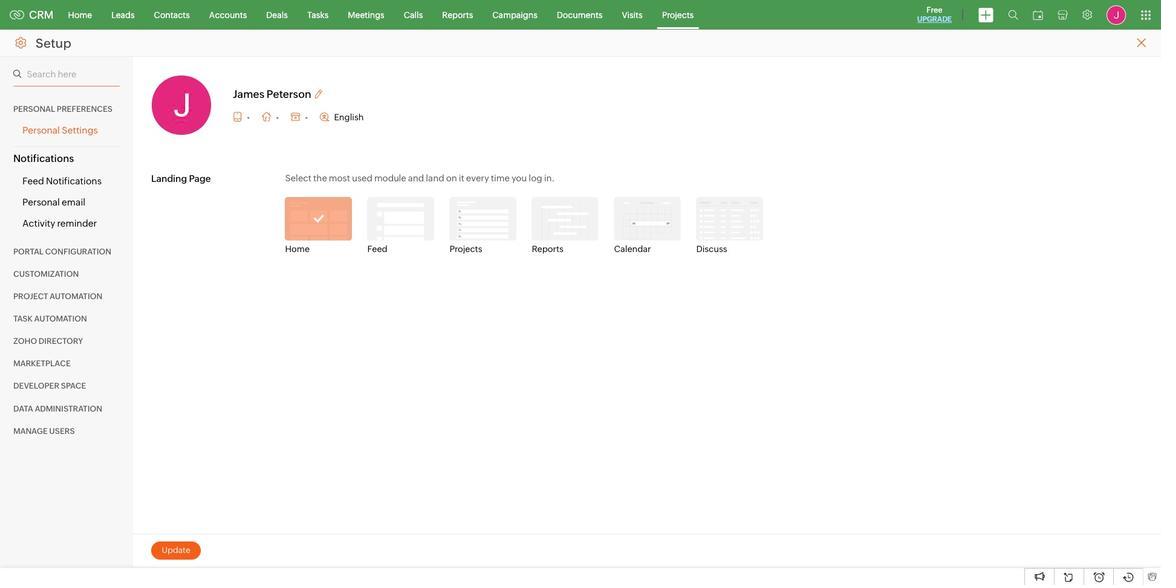 Task type: vqa. For each thing, say whether or not it's contained in the screenshot.
meetings link
yes



Task type: locate. For each thing, give the bounding box(es) containing it.
crm
[[29, 8, 54, 21]]

accounts
[[209, 10, 247, 20]]

free upgrade
[[917, 5, 952, 24]]

documents
[[557, 10, 603, 20]]

create menu image
[[979, 8, 994, 22]]

projects
[[662, 10, 694, 20]]

projects link
[[652, 0, 704, 29]]

calendar image
[[1033, 10, 1043, 20]]

crm link
[[10, 8, 54, 21]]

deals link
[[257, 0, 298, 29]]

campaigns link
[[483, 0, 547, 29]]

contacts
[[154, 10, 190, 20]]

visits link
[[612, 0, 652, 29]]

upgrade
[[917, 15, 952, 24]]

campaigns
[[492, 10, 538, 20]]

tasks
[[307, 10, 329, 20]]

calls link
[[394, 0, 433, 29]]

profile image
[[1107, 5, 1126, 24]]



Task type: describe. For each thing, give the bounding box(es) containing it.
contacts link
[[144, 0, 199, 29]]

search element
[[1001, 0, 1026, 30]]

free
[[927, 5, 943, 15]]

home link
[[58, 0, 102, 29]]

reports link
[[433, 0, 483, 29]]

calls
[[404, 10, 423, 20]]

reports
[[442, 10, 473, 20]]

visits
[[622, 10, 643, 20]]

profile element
[[1100, 0, 1133, 29]]

leads link
[[102, 0, 144, 29]]

home
[[68, 10, 92, 20]]

tasks link
[[298, 0, 338, 29]]

search image
[[1008, 10, 1018, 20]]

meetings
[[348, 10, 384, 20]]

meetings link
[[338, 0, 394, 29]]

leads
[[111, 10, 135, 20]]

accounts link
[[199, 0, 257, 29]]

create menu element
[[971, 0, 1001, 29]]

deals
[[266, 10, 288, 20]]

documents link
[[547, 0, 612, 29]]



